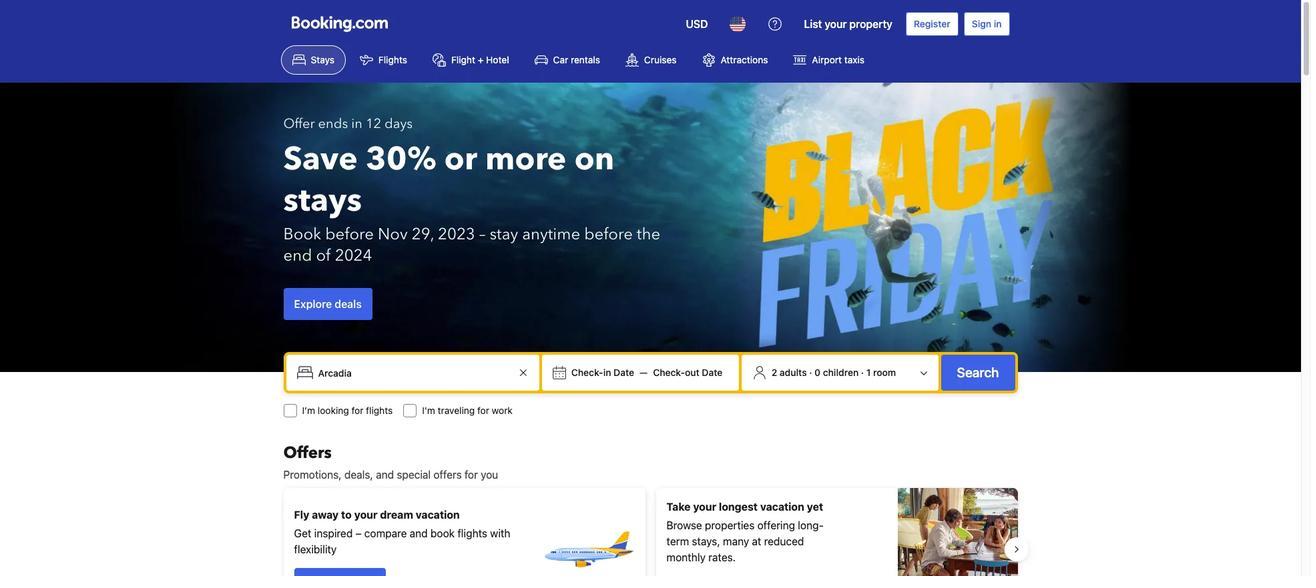 Task type: locate. For each thing, give the bounding box(es) containing it.
take your longest vacation yet browse properties offering long- term stays, many at reduced monthly rates.
[[667, 501, 824, 564]]

0
[[815, 367, 821, 379]]

1 check- from the left
[[571, 367, 603, 379]]

special
[[397, 469, 431, 481]]

1 horizontal spatial vacation
[[760, 501, 804, 513]]

attractions
[[721, 54, 768, 65]]

adults
[[780, 367, 807, 379]]

and inside fly away to your dream vacation get inspired – compare and book flights with flexibility
[[410, 528, 428, 540]]

1 vertical spatial –
[[356, 528, 362, 540]]

· left 1
[[861, 367, 864, 379]]

in
[[994, 18, 1002, 29], [351, 115, 362, 133], [603, 367, 611, 379]]

and right deals,
[[376, 469, 394, 481]]

offering
[[758, 520, 795, 532]]

vacation inside take your longest vacation yet browse properties offering long- term stays, many at reduced monthly rates.
[[760, 501, 804, 513]]

your right take
[[693, 501, 717, 513]]

1 date from the left
[[614, 367, 634, 379]]

1 horizontal spatial ·
[[861, 367, 864, 379]]

0 horizontal spatial check-
[[571, 367, 603, 379]]

stay
[[490, 224, 518, 246]]

vacation up offering
[[760, 501, 804, 513]]

– inside the offer ends in 12 days save 30% or more on stays book before nov 29, 2023 – stay anytime before the end of 2024
[[479, 224, 486, 246]]

30%
[[366, 138, 436, 182]]

vacation
[[760, 501, 804, 513], [416, 509, 460, 521]]

airport taxis link
[[782, 45, 876, 75]]

flight
[[451, 54, 475, 65]]

0 vertical spatial in
[[994, 18, 1002, 29]]

0 horizontal spatial before
[[325, 224, 374, 246]]

1 horizontal spatial and
[[410, 528, 428, 540]]

0 horizontal spatial –
[[356, 528, 362, 540]]

1 vertical spatial and
[[410, 528, 428, 540]]

your right to
[[354, 509, 378, 521]]

0 horizontal spatial in
[[351, 115, 362, 133]]

0 horizontal spatial vacation
[[416, 509, 460, 521]]

0 vertical spatial –
[[479, 224, 486, 246]]

0 horizontal spatial your
[[354, 509, 378, 521]]

offer
[[283, 115, 315, 133]]

· left 0
[[809, 367, 812, 379]]

stays
[[311, 54, 334, 65]]

2 before from the left
[[584, 224, 633, 246]]

1 before from the left
[[325, 224, 374, 246]]

before down stays
[[325, 224, 374, 246]]

date left —
[[614, 367, 634, 379]]

date right 'out'
[[702, 367, 723, 379]]

in right sign
[[994, 18, 1002, 29]]

1 vertical spatial flights
[[458, 528, 487, 540]]

stays link
[[281, 45, 346, 75]]

date
[[614, 367, 634, 379], [702, 367, 723, 379]]

1 horizontal spatial –
[[479, 224, 486, 246]]

and left book
[[410, 528, 428, 540]]

your inside take your longest vacation yet browse properties offering long- term stays, many at reduced monthly rates.
[[693, 501, 717, 513]]

– left stay
[[479, 224, 486, 246]]

children
[[823, 367, 859, 379]]

offers
[[283, 443, 332, 465]]

fly
[[294, 509, 309, 521]]

rates.
[[708, 552, 736, 564]]

2 adults · 0 children · 1 room button
[[747, 361, 933, 386]]

for right looking
[[352, 405, 363, 417]]

0 horizontal spatial flights
[[366, 405, 393, 417]]

in left —
[[603, 367, 611, 379]]

your
[[825, 18, 847, 30], [693, 501, 717, 513], [354, 509, 378, 521]]

for left work
[[477, 405, 489, 417]]

days
[[385, 115, 413, 133]]

0 horizontal spatial ·
[[809, 367, 812, 379]]

for
[[352, 405, 363, 417], [477, 405, 489, 417], [465, 469, 478, 481]]

inspired
[[314, 528, 353, 540]]

cruises
[[644, 54, 677, 65]]

before
[[325, 224, 374, 246], [584, 224, 633, 246]]

flights right looking
[[366, 405, 393, 417]]

check- left —
[[571, 367, 603, 379]]

rentals
[[571, 54, 600, 65]]

your inside fly away to your dream vacation get inspired – compare and book flights with flexibility
[[354, 509, 378, 521]]

2 horizontal spatial your
[[825, 18, 847, 30]]

2 check- from the left
[[653, 367, 685, 379]]

1 horizontal spatial date
[[702, 367, 723, 379]]

fly away to your dream vacation image
[[541, 503, 635, 577]]

search
[[957, 365, 999, 381]]

1 horizontal spatial before
[[584, 224, 633, 246]]

check- right —
[[653, 367, 685, 379]]

and
[[376, 469, 394, 481], [410, 528, 428, 540]]

flights left with
[[458, 528, 487, 540]]

vacation up book
[[416, 509, 460, 521]]

2 vertical spatial in
[[603, 367, 611, 379]]

– inside fly away to your dream vacation get inspired – compare and book flights with flexibility
[[356, 528, 362, 540]]

region
[[273, 483, 1029, 577]]

for for flights
[[352, 405, 363, 417]]

0 vertical spatial and
[[376, 469, 394, 481]]

in inside sign in link
[[994, 18, 1002, 29]]

flight + hotel
[[451, 54, 509, 65]]

flights
[[379, 54, 407, 65]]

hotel
[[486, 54, 509, 65]]

for left you
[[465, 469, 478, 481]]

sign in link
[[964, 12, 1010, 36]]

taxis
[[844, 54, 865, 65]]

you
[[481, 469, 498, 481]]

1 · from the left
[[809, 367, 812, 379]]

·
[[809, 367, 812, 379], [861, 367, 864, 379]]

list your property
[[804, 18, 893, 30]]

reduced
[[764, 536, 804, 548]]

–
[[479, 224, 486, 246], [356, 528, 362, 540]]

1 horizontal spatial flights
[[458, 528, 487, 540]]

check-in date — check-out date
[[571, 367, 723, 379]]

your right the 'list'
[[825, 18, 847, 30]]

away
[[312, 509, 339, 521]]

before left the at the top of the page
[[584, 224, 633, 246]]

0 horizontal spatial and
[[376, 469, 394, 481]]

region containing take your longest vacation yet
[[273, 483, 1029, 577]]

properties
[[705, 520, 755, 532]]

in for sign in
[[994, 18, 1002, 29]]

– right inspired
[[356, 528, 362, 540]]

0 horizontal spatial date
[[614, 367, 634, 379]]

1 horizontal spatial in
[[603, 367, 611, 379]]

check-
[[571, 367, 603, 379], [653, 367, 685, 379]]

2 horizontal spatial in
[[994, 18, 1002, 29]]

1 horizontal spatial your
[[693, 501, 717, 513]]

for inside offers promotions, deals, and special offers for you
[[465, 469, 478, 481]]

explore deals
[[294, 298, 362, 310]]

car rentals
[[553, 54, 600, 65]]

in left 12
[[351, 115, 362, 133]]

sign in
[[972, 18, 1002, 29]]

deals
[[335, 298, 362, 310]]

and inside offers promotions, deals, and special offers for you
[[376, 469, 394, 481]]

vacation inside fly away to your dream vacation get inspired – compare and book flights with flexibility
[[416, 509, 460, 521]]

booking.com image
[[291, 16, 388, 32]]

book
[[283, 224, 321, 246]]

1 vertical spatial in
[[351, 115, 362, 133]]

1 horizontal spatial check-
[[653, 367, 685, 379]]



Task type: describe. For each thing, give the bounding box(es) containing it.
register link
[[906, 12, 959, 36]]

explore
[[294, 298, 332, 310]]

usd button
[[678, 8, 716, 40]]

ends
[[318, 115, 348, 133]]

end
[[283, 245, 312, 267]]

flight + hotel link
[[421, 45, 520, 75]]

usd
[[686, 18, 708, 30]]

your for longest
[[693, 501, 717, 513]]

out
[[685, 367, 700, 379]]

flights link
[[348, 45, 419, 75]]

search button
[[941, 355, 1015, 391]]

flexibility
[[294, 544, 337, 556]]

dream
[[380, 509, 413, 521]]

2024
[[335, 245, 372, 267]]

offers promotions, deals, and special offers for you
[[283, 443, 498, 481]]

i'm
[[422, 405, 435, 417]]

list your property link
[[796, 8, 901, 40]]

take your longest vacation yet image
[[898, 489, 1018, 577]]

2 · from the left
[[861, 367, 864, 379]]

monthly
[[667, 552, 706, 564]]

long-
[[798, 520, 824, 532]]

traveling
[[438, 405, 475, 417]]

compare
[[364, 528, 407, 540]]

i'm traveling for work
[[422, 405, 513, 417]]

airport taxis
[[812, 54, 865, 65]]

1
[[866, 367, 871, 379]]

deals,
[[344, 469, 373, 481]]

0 vertical spatial flights
[[366, 405, 393, 417]]

check-out date button
[[648, 361, 728, 385]]

with
[[490, 528, 510, 540]]

2 date from the left
[[702, 367, 723, 379]]

i'm looking for flights
[[302, 405, 393, 417]]

register
[[914, 18, 951, 29]]

more
[[485, 138, 566, 182]]

offer ends in 12 days save 30% or more on stays book before nov 29, 2023 – stay anytime before the end of 2024
[[283, 115, 660, 267]]

check-in date button
[[566, 361, 640, 385]]

to
[[341, 509, 352, 521]]

of
[[316, 245, 331, 267]]

Where are you going? field
[[313, 361, 515, 385]]

get
[[294, 528, 311, 540]]

work
[[492, 405, 513, 417]]

offers
[[434, 469, 462, 481]]

fly away to your dream vacation get inspired – compare and book flights with flexibility
[[294, 509, 510, 556]]

book
[[431, 528, 455, 540]]

nov
[[378, 224, 408, 246]]

cruises link
[[614, 45, 688, 75]]

12
[[366, 115, 381, 133]]

sign
[[972, 18, 992, 29]]

for for work
[[477, 405, 489, 417]]

take
[[667, 501, 691, 513]]

anytime
[[522, 224, 580, 246]]

or
[[444, 138, 477, 182]]

save
[[283, 138, 358, 182]]

attractions link
[[691, 45, 779, 75]]

many
[[723, 536, 749, 548]]

car
[[553, 54, 568, 65]]

your for property
[[825, 18, 847, 30]]

looking
[[318, 405, 349, 417]]

2
[[772, 367, 777, 379]]

—
[[640, 367, 648, 379]]

car rentals link
[[523, 45, 612, 75]]

room
[[873, 367, 896, 379]]

29,
[[412, 224, 434, 246]]

yet
[[807, 501, 823, 513]]

flights inside fly away to your dream vacation get inspired – compare and book flights with flexibility
[[458, 528, 487, 540]]

2 adults · 0 children · 1 room
[[772, 367, 896, 379]]

longest
[[719, 501, 758, 513]]

on
[[574, 138, 614, 182]]

in for check-in date — check-out date
[[603, 367, 611, 379]]

explore deals link
[[283, 288, 372, 320]]

in inside the offer ends in 12 days save 30% or more on stays book before nov 29, 2023 – stay anytime before the end of 2024
[[351, 115, 362, 133]]

2023
[[438, 224, 475, 246]]

airport
[[812, 54, 842, 65]]

promotions,
[[283, 469, 342, 481]]

at
[[752, 536, 761, 548]]

browse
[[667, 520, 702, 532]]

+
[[478, 54, 484, 65]]

stays
[[283, 179, 362, 223]]



Task type: vqa. For each thing, say whether or not it's contained in the screenshot.
Phone (mobile number preferred) TELEPHONE FIELD
no



